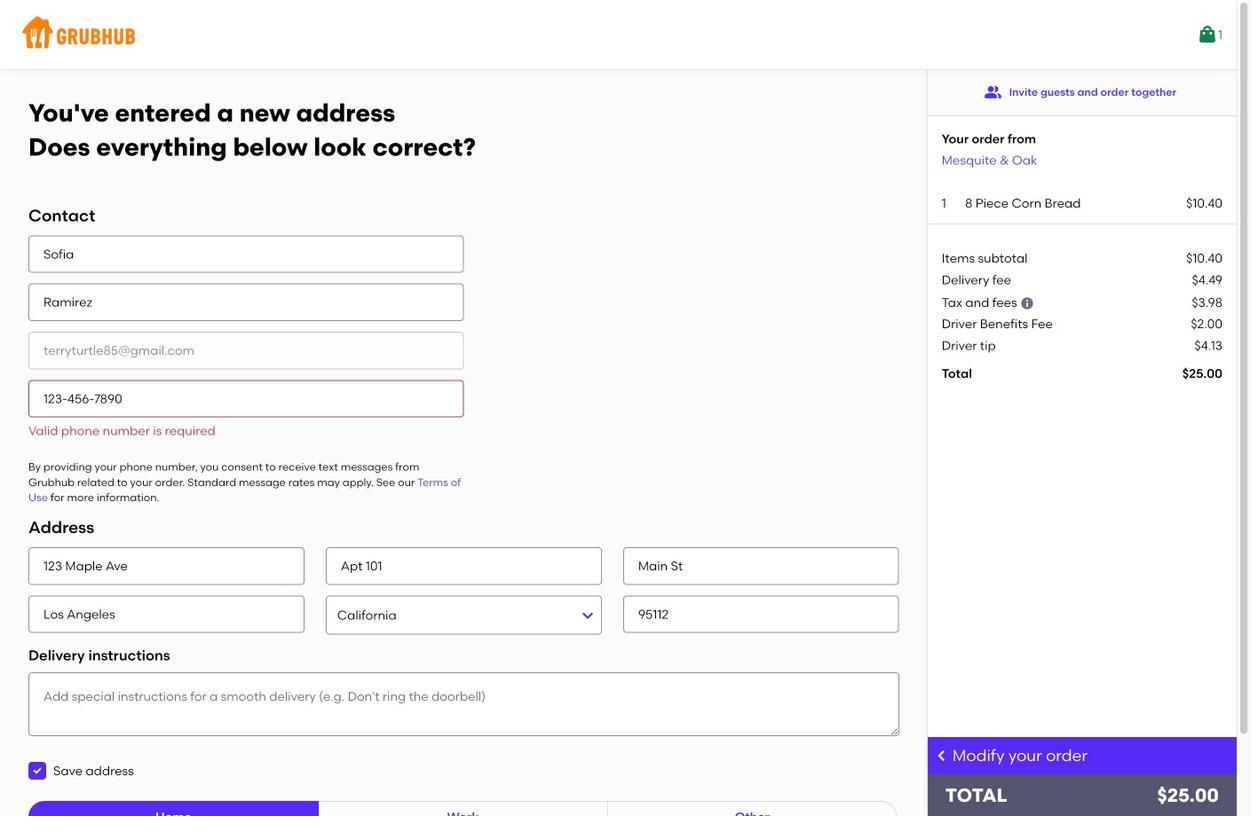 Task type: vqa. For each thing, say whether or not it's contained in the screenshot.
the last name TEXT BOX
yes



Task type: locate. For each thing, give the bounding box(es) containing it.
Address 2 text field
[[326, 548, 602, 586]]

First name text field
[[28, 236, 464, 273]]

0 horizontal spatial svg image
[[32, 766, 43, 777]]

Add special instructions for a smooth delivery (e.g. Don't ring the doorbell) text field
[[28, 673, 899, 737]]

svg image
[[1020, 296, 1035, 311], [32, 766, 43, 777]]

Zip text field
[[623, 596, 899, 634]]

0 vertical spatial svg image
[[1020, 296, 1035, 311]]

Phone telephone field
[[28, 380, 464, 418]]

Cross street text field
[[623, 548, 899, 586]]

Email email field
[[28, 332, 464, 370]]

alert
[[28, 424, 216, 439]]

main navigation navigation
[[0, 0, 1237, 69]]



Task type: describe. For each thing, give the bounding box(es) containing it.
people icon image
[[984, 83, 1002, 101]]

1 horizontal spatial svg image
[[1020, 296, 1035, 311]]

City text field
[[28, 596, 305, 634]]

1 vertical spatial svg image
[[32, 766, 43, 777]]

Address 1 text field
[[28, 548, 305, 586]]

Last name text field
[[28, 284, 464, 321]]



